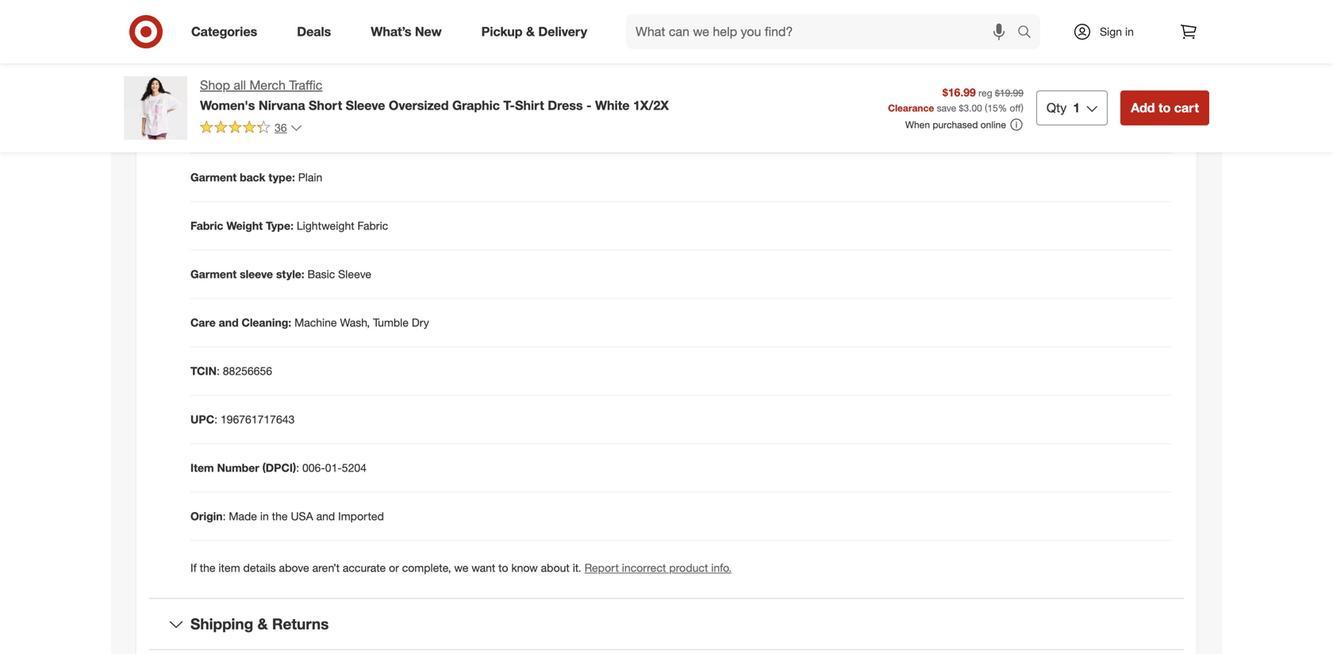 Task type: vqa. For each thing, say whether or not it's contained in the screenshot.
Printed
no



Task type: describe. For each thing, give the bounding box(es) containing it.
white
[[595, 98, 630, 113]]

categories
[[191, 24, 257, 39]]

plain
[[298, 170, 323, 184]]

garment up "women's"
[[219, 73, 265, 87]]

add to cart button
[[1121, 90, 1210, 125]]

returns
[[272, 615, 329, 633]]

(
[[985, 102, 988, 114]]

garment sleeve style: basic sleeve
[[191, 267, 372, 281]]

cart
[[1175, 100, 1199, 116]]

qty 1
[[1047, 100, 1081, 116]]

garment for details:
[[191, 122, 237, 136]]

or
[[389, 561, 399, 575]]

: for 88256656
[[217, 364, 220, 378]]

usa
[[291, 509, 313, 523]]

if
[[191, 561, 197, 575]]

88256656
[[223, 364, 272, 378]]

garment length: at knee
[[191, 25, 322, 39]]

0 vertical spatial the
[[272, 509, 288, 523]]

%
[[998, 102, 1008, 114]]

what's new
[[371, 24, 442, 39]]

0 horizontal spatial in
[[260, 509, 269, 523]]

5204
[[342, 461, 367, 475]]

reg
[[979, 87, 993, 99]]

$16.99 reg $19.99 clearance save $ 3.00 ( 15 % off )
[[888, 85, 1024, 114]]

save
[[937, 102, 957, 114]]

sign
[[1100, 25, 1123, 39]]

sleeve inside shop all merch traffic women's nirvana short sleeve oversized graphic t-shirt dress - white 1x/2x
[[346, 98, 385, 113]]

merch
[[250, 77, 286, 93]]

add
[[1131, 100, 1155, 116]]

details:
[[240, 122, 280, 136]]

1 vertical spatial length:
[[268, 73, 308, 87]]

1
[[1074, 100, 1081, 116]]

graphic
[[452, 98, 500, 113]]

weight
[[227, 219, 263, 232]]

garment back type: plain
[[191, 170, 323, 184]]

upc : 196761717643
[[191, 412, 295, 426]]

tcin
[[191, 364, 217, 378]]

shop all merch traffic women's nirvana short sleeve oversized graphic t-shirt dress - white 1x/2x
[[200, 77, 669, 113]]

cleaning:
[[242, 315, 291, 329]]

online
[[981, 119, 1007, 131]]

shipping & returns
[[191, 615, 329, 633]]

shipping & returns button
[[149, 599, 1184, 649]]

complete,
[[402, 561, 451, 575]]

1 vertical spatial sleeve
[[338, 267, 372, 281]]

about
[[541, 561, 570, 575]]

: left 006-
[[296, 461, 299, 475]]

new
[[415, 24, 442, 39]]

shop
[[200, 77, 230, 93]]

item
[[191, 461, 214, 475]]

off
[[1010, 102, 1021, 114]]

1 fabric from the left
[[191, 219, 223, 232]]

when
[[906, 119, 930, 131]]

36
[[275, 121, 287, 134]]

15
[[988, 102, 998, 114]]

style:
[[276, 267, 305, 281]]

image of women's nirvana short sleeve oversized graphic t-shirt dress - white 1x/2x image
[[124, 76, 187, 140]]

tcin : 88256656
[[191, 364, 272, 378]]

total garment length: 31 inches
[[191, 73, 359, 87]]

what's
[[371, 24, 412, 39]]

01-
[[325, 461, 342, 475]]

type:
[[266, 219, 294, 232]]

qty
[[1047, 100, 1067, 116]]

lightweight
[[297, 219, 355, 232]]

1x/2x
[[633, 98, 669, 113]]

3.00
[[964, 102, 983, 114]]

to inside button
[[1159, 100, 1171, 116]]

$
[[959, 102, 964, 114]]

delivery
[[539, 24, 587, 39]]

back
[[240, 170, 265, 184]]

we
[[454, 561, 469, 575]]

if the item details above aren't accurate or complete, we want to know about it. report incorrect product info.
[[191, 561, 732, 575]]

know
[[512, 561, 538, 575]]

36 link
[[200, 120, 303, 138]]

oversized
[[389, 98, 449, 113]]

t-
[[504, 98, 515, 113]]

What can we help you find? suggestions appear below search field
[[626, 14, 1022, 49]]

above
[[279, 561, 309, 575]]



Task type: locate. For each thing, give the bounding box(es) containing it.
report
[[585, 561, 619, 575]]

total
[[191, 73, 216, 87]]

garment for sleeve
[[191, 267, 237, 281]]

pickup & delivery link
[[468, 14, 607, 49]]

care and cleaning: machine wash, tumble dry
[[191, 315, 429, 329]]

& inside dropdown button
[[258, 615, 268, 633]]

1 vertical spatial the
[[200, 561, 216, 575]]

in right sign
[[1126, 25, 1134, 39]]

pickup
[[482, 24, 523, 39]]

length: left at
[[240, 25, 280, 39]]

& left the returns
[[258, 615, 268, 633]]

it.
[[573, 561, 582, 575]]

garment down "women's"
[[191, 122, 237, 136]]

0 vertical spatial length:
[[240, 25, 280, 39]]

deals
[[297, 24, 331, 39]]

made
[[229, 509, 257, 523]]

pocket
[[300, 122, 335, 136]]

0 vertical spatial and
[[219, 315, 239, 329]]

: for 196761717643
[[214, 412, 218, 426]]

to
[[1159, 100, 1171, 116], [499, 561, 508, 575]]

categories link
[[178, 14, 277, 49]]

0 horizontal spatial to
[[499, 561, 508, 575]]

1 horizontal spatial &
[[526, 24, 535, 39]]

search button
[[1011, 14, 1049, 52]]

and right the usa
[[316, 509, 335, 523]]

tumble
[[373, 315, 409, 329]]

details
[[243, 561, 276, 575]]

1 vertical spatial to
[[499, 561, 508, 575]]

product
[[669, 561, 708, 575]]

(dpci)
[[262, 461, 296, 475]]

196761717643
[[221, 412, 295, 426]]

garment for length:
[[191, 25, 237, 39]]

sign in
[[1100, 25, 1134, 39]]

sleeve down inches at left
[[346, 98, 385, 113]]

knee
[[296, 25, 322, 39]]

$16.99
[[943, 85, 976, 99]]

origin
[[191, 509, 223, 523]]

: left 88256656
[[217, 364, 220, 378]]

short
[[309, 98, 342, 113]]

the
[[272, 509, 288, 523], [200, 561, 216, 575]]

& right pickup
[[526, 24, 535, 39]]

and
[[219, 315, 239, 329], [316, 509, 335, 523]]

machine
[[295, 315, 337, 329]]

clearance
[[888, 102, 935, 114]]

nirvana
[[259, 98, 305, 113]]

inches
[[327, 73, 359, 87]]

when purchased online
[[906, 119, 1007, 131]]

traffic
[[289, 77, 323, 93]]

1 horizontal spatial the
[[272, 509, 288, 523]]

1 vertical spatial in
[[260, 509, 269, 523]]

sign in link
[[1060, 14, 1159, 49]]

at
[[283, 25, 293, 39]]

item number (dpci) : 006-01-5204
[[191, 461, 367, 475]]

aren't
[[312, 561, 340, 575]]

fabric left weight
[[191, 219, 223, 232]]

31
[[311, 73, 323, 87]]

: left made
[[223, 509, 226, 523]]

the right if in the left bottom of the page
[[200, 561, 216, 575]]

0 horizontal spatial the
[[200, 561, 216, 575]]

0 vertical spatial in
[[1126, 25, 1134, 39]]

women's
[[200, 98, 255, 113]]

1 horizontal spatial to
[[1159, 100, 1171, 116]]

& for pickup
[[526, 24, 535, 39]]

garment left sleeve
[[191, 267, 237, 281]]

sleeve
[[240, 267, 273, 281]]

pickup & delivery
[[482, 24, 587, 39]]

to right the add
[[1159, 100, 1171, 116]]

garment up total
[[191, 25, 237, 39]]

to right want
[[499, 561, 508, 575]]

dry
[[412, 315, 429, 329]]

fabric right lightweight
[[358, 219, 388, 232]]

1 vertical spatial and
[[316, 509, 335, 523]]

the left the usa
[[272, 509, 288, 523]]

all
[[234, 77, 246, 93]]

type:
[[269, 170, 295, 184]]

incorrect
[[622, 561, 666, 575]]

garment for back
[[191, 170, 237, 184]]

: for made
[[223, 509, 226, 523]]

upc
[[191, 412, 214, 426]]

purchased
[[933, 119, 978, 131]]

: left 196761717643
[[214, 412, 218, 426]]

0 horizontal spatial and
[[219, 315, 239, 329]]

length:
[[240, 25, 280, 39], [268, 73, 308, 87]]

& for shipping
[[258, 615, 268, 633]]

garment
[[191, 25, 237, 39], [219, 73, 265, 87], [191, 122, 237, 136], [191, 170, 237, 184], [191, 267, 237, 281]]

info.
[[711, 561, 732, 575]]

0 vertical spatial &
[[526, 24, 535, 39]]

$19.99
[[995, 87, 1024, 99]]

add to cart
[[1131, 100, 1199, 116]]

1 horizontal spatial and
[[316, 509, 335, 523]]

item
[[219, 561, 240, 575]]

accurate
[[343, 561, 386, 575]]

fabric weight type: lightweight fabric
[[191, 219, 388, 232]]

length: up nirvana
[[268, 73, 308, 87]]

0 horizontal spatial &
[[258, 615, 268, 633]]

shipping
[[191, 615, 253, 633]]

006-
[[302, 461, 325, 475]]

2 fabric from the left
[[358, 219, 388, 232]]

basic
[[308, 267, 335, 281]]

1 horizontal spatial in
[[1126, 25, 1134, 39]]

0 horizontal spatial fabric
[[191, 219, 223, 232]]

in
[[1126, 25, 1134, 39], [260, 509, 269, 523]]

want
[[472, 561, 496, 575]]

sleeve right basic
[[338, 267, 372, 281]]

in right made
[[260, 509, 269, 523]]

no
[[283, 122, 297, 136]]

deals link
[[284, 14, 351, 49]]

and right care
[[219, 315, 239, 329]]

fabric
[[191, 219, 223, 232], [358, 219, 388, 232]]

-
[[587, 98, 592, 113]]

0 vertical spatial sleeve
[[346, 98, 385, 113]]

1 horizontal spatial fabric
[[358, 219, 388, 232]]

garment left back
[[191, 170, 237, 184]]

garment details: no pocket
[[191, 122, 335, 136]]

1 vertical spatial &
[[258, 615, 268, 633]]

0 vertical spatial to
[[1159, 100, 1171, 116]]

origin : made in the usa and imported
[[191, 509, 384, 523]]



